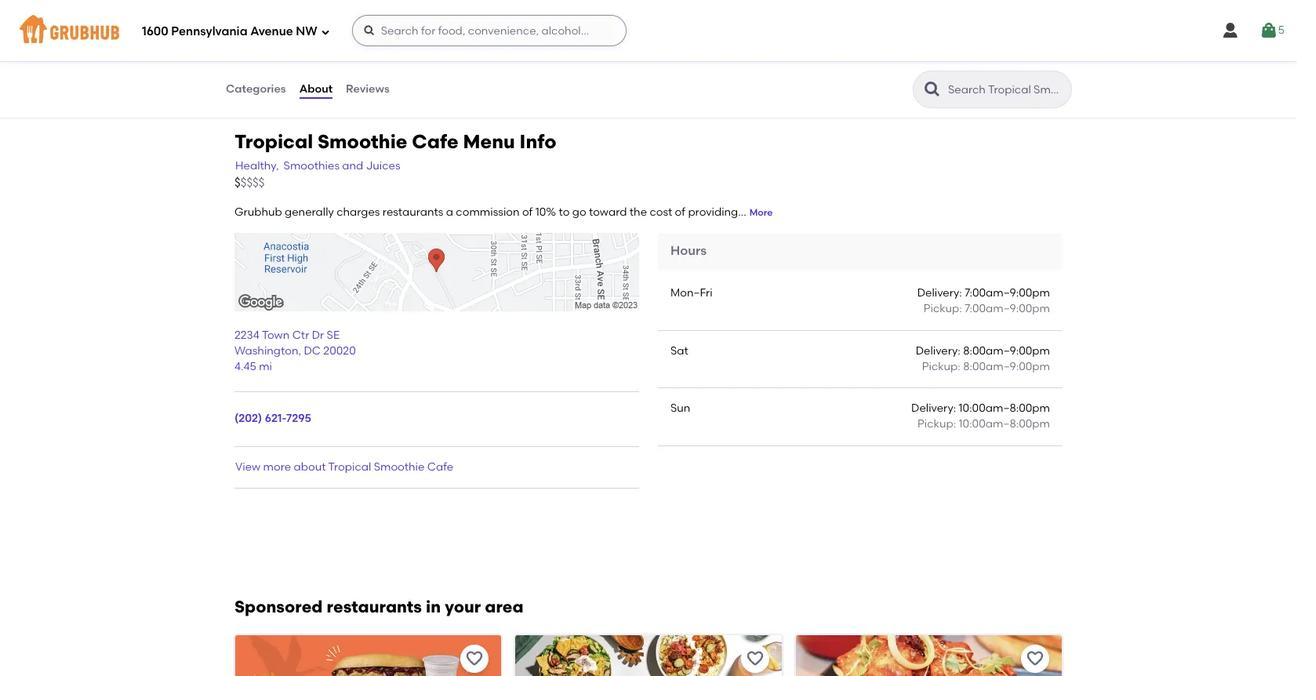 Task type: vqa. For each thing, say whether or not it's contained in the screenshot.
(5"), in the WHAT'S ON IT: LARGE BUN (5"), LARGE BEEF PATTY (5") (1), TOMATO (REGULAR), LETTUCE (REGULAR), PICKLES (REGULAR), DICED ONIONS (REGULAR), MUSTARD (REGULAR)
no



Task type: locate. For each thing, give the bounding box(es) containing it.
1 horizontal spatial svg image
[[363, 24, 376, 37]]

1 of from the left
[[522, 206, 533, 219]]

8:00am–9:00pm for delivery: 8:00am–9:00pm
[[964, 344, 1051, 357]]

8:00am–9:00pm down delivery: 8:00am–9:00pm
[[964, 360, 1051, 373]]

svg image
[[1221, 21, 1240, 40], [1260, 21, 1279, 40]]

save this restaurant button for the district bites logo
[[1022, 645, 1050, 673]]

tropical
[[235, 130, 313, 153], [328, 460, 371, 474]]

svg image
[[363, 24, 376, 37], [321, 27, 330, 36]]

$$$$$
[[235, 176, 265, 190]]

more
[[750, 207, 773, 218]]

0 horizontal spatial svg image
[[1221, 21, 1240, 40]]

10:00am–8:00pm for pickup: 10:00am–8:00pm
[[959, 418, 1051, 431]]

grubhub generally charges restaurants a commission of 10% to go toward the cost of providing ... more
[[235, 206, 773, 219]]

tropical up the healthy,
[[235, 130, 313, 153]]

621-
[[265, 412, 286, 425]]

svg image up reviews
[[363, 24, 376, 37]]

7:00am–9:00pm for delivery: 7:00am–9:00pm
[[965, 286, 1051, 300]]

smoothie
[[318, 130, 408, 153], [374, 460, 425, 474]]

2 7:00am–9:00pm from the top
[[965, 302, 1051, 316]]

pickup: 10:00am–8:00pm
[[918, 418, 1051, 431]]

pennsylvania
[[171, 24, 248, 38]]

8:00am–9:00pm for pickup: 8:00am–9:00pm
[[964, 360, 1051, 373]]

tropical right about
[[328, 460, 371, 474]]

1 10:00am–8:00pm from the top
[[959, 402, 1051, 415]]

about
[[299, 82, 333, 96]]

0 vertical spatial restaurants
[[383, 206, 444, 219]]

delivery: 7:00am–9:00pm
[[918, 286, 1051, 300]]

of
[[522, 206, 533, 219], [675, 206, 686, 219]]

10:00am–8:00pm for delivery: 10:00am–8:00pm
[[959, 402, 1051, 415]]

in
[[426, 597, 441, 617]]

3 save this restaurant image from the left
[[1026, 650, 1045, 668]]

about button
[[299, 61, 334, 118]]

roti mediterranean bowls, salads & pitas logo image
[[516, 635, 782, 676]]

more button
[[750, 206, 773, 220]]

restaurants left a at the left of page
[[383, 206, 444, 219]]

district bites logo image
[[796, 635, 1062, 676]]

0 horizontal spatial save this restaurant image
[[466, 650, 484, 668]]

pickup: for pickup: 8:00am–9:00pm
[[922, 360, 961, 373]]

a
[[446, 206, 453, 219]]

10:00am–8:00pm down delivery: 10:00am–8:00pm
[[959, 418, 1051, 431]]

2 10:00am–8:00pm from the top
[[959, 418, 1051, 431]]

toward
[[589, 206, 627, 219]]

of right cost
[[675, 206, 686, 219]]

Search for food, convenience, alcohol... search field
[[352, 15, 627, 46]]

1 horizontal spatial save this restaurant button
[[741, 645, 769, 673]]

2 horizontal spatial save this restaurant image
[[1026, 650, 1045, 668]]

2 save this restaurant button from the left
[[741, 645, 769, 673]]

pickup: down delivery: 8:00am–9:00pm
[[922, 360, 961, 373]]

0 horizontal spatial of
[[522, 206, 533, 219]]

0 vertical spatial cafe
[[412, 130, 459, 153]]

1600 pennsylvania avenue nw
[[142, 24, 317, 38]]

2 vertical spatial delivery:
[[912, 402, 957, 415]]

8:00am–9:00pm up pickup: 8:00am–9:00pm
[[964, 344, 1051, 357]]

delivery: 8:00am–9:00pm
[[916, 344, 1051, 357]]

svg image right nw on the top left
[[321, 27, 330, 36]]

se
[[327, 329, 340, 342]]

0 horizontal spatial tropical
[[235, 130, 313, 153]]

delivery: up pickup: 7:00am–9:00pm
[[918, 286, 963, 300]]

pickup: down delivery: 7:00am–9:00pm
[[924, 302, 963, 316]]

main navigation navigation
[[0, 0, 1298, 61]]

delivery: up pickup: 8:00am–9:00pm
[[916, 344, 961, 357]]

2 horizontal spatial save this restaurant button
[[1022, 645, 1050, 673]]

pickup: 7:00am–9:00pm
[[924, 302, 1051, 316]]

to
[[559, 206, 570, 219]]

1 vertical spatial 10:00am–8:00pm
[[959, 418, 1051, 431]]

1 vertical spatial cafe
[[427, 460, 454, 474]]

pickup: 8:00am–9:00pm
[[922, 360, 1051, 373]]

delivery:
[[918, 286, 963, 300], [916, 344, 961, 357], [912, 402, 957, 415]]

7295
[[286, 412, 311, 425]]

grubhub
[[235, 206, 282, 219]]

0 vertical spatial pickup:
[[924, 302, 963, 316]]

menu
[[463, 130, 515, 153]]

commission
[[456, 206, 520, 219]]

4.45
[[235, 360, 256, 374]]

about
[[294, 460, 326, 474]]

1 horizontal spatial svg image
[[1260, 21, 1279, 40]]

reviews button
[[345, 61, 391, 118]]

1 vertical spatial delivery:
[[916, 344, 961, 357]]

pickup:
[[924, 302, 963, 316], [922, 360, 961, 373], [918, 418, 957, 431]]

1 horizontal spatial of
[[675, 206, 686, 219]]

,
[[298, 344, 301, 358]]

0 vertical spatial tropical
[[235, 130, 313, 153]]

1 save this restaurant image from the left
[[466, 650, 484, 668]]

1 vertical spatial 7:00am–9:00pm
[[965, 302, 1051, 316]]

1 8:00am–9:00pm from the top
[[964, 344, 1051, 357]]

sponsored restaurants in your area
[[235, 597, 524, 617]]

0 vertical spatial 7:00am–9:00pm
[[965, 286, 1051, 300]]

pickup: down delivery: 10:00am–8:00pm
[[918, 418, 957, 431]]

0 vertical spatial delivery:
[[918, 286, 963, 300]]

2 save this restaurant image from the left
[[746, 650, 765, 668]]

the
[[630, 206, 647, 219]]

2 8:00am–9:00pm from the top
[[964, 360, 1051, 373]]

save this restaurant image
[[466, 650, 484, 668], [746, 650, 765, 668], [1026, 650, 1045, 668]]

1 7:00am–9:00pm from the top
[[965, 286, 1051, 300]]

1 horizontal spatial tropical
[[328, 460, 371, 474]]

(202) 621-7295
[[235, 412, 311, 425]]

1 vertical spatial restaurants
[[327, 597, 422, 617]]

2 vertical spatial pickup:
[[918, 418, 957, 431]]

1 save this restaurant button from the left
[[461, 645, 489, 673]]

juices
[[366, 159, 401, 173]]

1 horizontal spatial save this restaurant image
[[746, 650, 765, 668]]

1 vertical spatial tropical
[[328, 460, 371, 474]]

save this restaurant button for the roti mediterranean bowls, salads & pitas logo
[[741, 645, 769, 673]]

0 vertical spatial 10:00am–8:00pm
[[959, 402, 1051, 415]]

7:00am–9:00pm up pickup: 7:00am–9:00pm
[[965, 286, 1051, 300]]

2 svg image from the left
[[1260, 21, 1279, 40]]

categories
[[226, 82, 286, 96]]

8:00am–9:00pm
[[964, 344, 1051, 357], [964, 360, 1051, 373]]

dc
[[304, 344, 321, 358]]

1 vertical spatial pickup:
[[922, 360, 961, 373]]

restaurants
[[383, 206, 444, 219], [327, 597, 422, 617]]

delivery: for pickup: 10:00am–8:00pm
[[912, 402, 957, 415]]

10:00am–8:00pm
[[959, 402, 1051, 415], [959, 418, 1051, 431]]

20020
[[324, 344, 356, 358]]

delivery: up pickup: 10:00am–8:00pm
[[912, 402, 957, 415]]

smoothies
[[284, 159, 340, 173]]

restaurants up wawa logo
[[327, 597, 422, 617]]

pickup: for pickup: 7:00am–9:00pm
[[924, 302, 963, 316]]

search icon image
[[923, 80, 942, 99]]

healthy,
[[235, 159, 279, 173]]

view more about tropical smoothie cafe
[[235, 460, 454, 474]]

your
[[445, 597, 481, 617]]

save this restaurant button
[[461, 645, 489, 673], [741, 645, 769, 673], [1022, 645, 1050, 673]]

0 horizontal spatial save this restaurant button
[[461, 645, 489, 673]]

wawa logo image
[[235, 635, 502, 676]]

10:00am–8:00pm up pickup: 10:00am–8:00pm
[[959, 402, 1051, 415]]

7:00am–9:00pm
[[965, 286, 1051, 300], [965, 302, 1051, 316]]

1 vertical spatial 8:00am–9:00pm
[[964, 360, 1051, 373]]

cafe
[[412, 130, 459, 153], [427, 460, 454, 474]]

healthy, smoothies and juices
[[235, 159, 401, 173]]

3 save this restaurant button from the left
[[1022, 645, 1050, 673]]

of left 10% at the top of the page
[[522, 206, 533, 219]]

7:00am–9:00pm down delivery: 7:00am–9:00pm
[[965, 302, 1051, 316]]

nw
[[296, 24, 317, 38]]

save this restaurant button for wawa logo
[[461, 645, 489, 673]]

0 vertical spatial smoothie
[[318, 130, 408, 153]]

0 vertical spatial 8:00am–9:00pm
[[964, 344, 1051, 357]]



Task type: describe. For each thing, give the bounding box(es) containing it.
generally
[[285, 206, 334, 219]]

delivery: for pickup: 8:00am–9:00pm
[[916, 344, 961, 357]]

1600
[[142, 24, 168, 38]]

sun
[[671, 402, 691, 415]]

go
[[573, 206, 587, 219]]

2 of from the left
[[675, 206, 686, 219]]

sweets tab
[[225, 24, 335, 41]]

delivery: for pickup: 7:00am–9:00pm
[[918, 286, 963, 300]]

mi
[[259, 360, 272, 374]]

hours
[[671, 244, 707, 258]]

view
[[235, 460, 261, 474]]

sponsored
[[235, 597, 323, 617]]

save this restaurant image for wawa logo
[[466, 650, 484, 668]]

providing
[[688, 206, 738, 219]]

(202) 621-7295 button
[[235, 411, 311, 427]]

save this restaurant image for the district bites logo
[[1026, 650, 1045, 668]]

1 svg image from the left
[[1221, 21, 1240, 40]]

charges
[[337, 206, 380, 219]]

sat
[[671, 344, 689, 357]]

5 button
[[1260, 16, 1285, 45]]

dr
[[312, 329, 324, 342]]

Search Tropical Smoothie Cafe  search field
[[947, 82, 1067, 97]]

0 horizontal spatial svg image
[[321, 27, 330, 36]]

avenue
[[250, 24, 293, 38]]

categories button
[[225, 61, 287, 118]]

mon–fri
[[671, 286, 713, 300]]

1 vertical spatial smoothie
[[374, 460, 425, 474]]

town
[[262, 329, 290, 342]]

and
[[342, 159, 364, 173]]

delivery: 10:00am–8:00pm
[[912, 402, 1051, 415]]

reviews
[[346, 82, 390, 96]]

svg image inside 5 button
[[1260, 21, 1279, 40]]

area
[[485, 597, 524, 617]]

(202)
[[235, 412, 262, 425]]

more
[[263, 460, 291, 474]]

...
[[738, 206, 747, 219]]

washington
[[235, 344, 298, 358]]

cost
[[650, 206, 673, 219]]

10%
[[536, 206, 556, 219]]

$
[[235, 176, 241, 190]]

info
[[520, 130, 557, 153]]

tropical smoothie cafe  menu info
[[235, 130, 557, 153]]

5
[[1279, 23, 1285, 37]]

healthy, button
[[235, 158, 280, 175]]

smoothies and juices button
[[283, 158, 401, 175]]

7:00am–9:00pm for pickup: 7:00am–9:00pm
[[965, 302, 1051, 316]]

save this restaurant image for the roti mediterranean bowls, salads & pitas logo
[[746, 650, 765, 668]]

ctr
[[292, 329, 309, 342]]

sweets
[[225, 26, 269, 39]]

pickup: for pickup: 10:00am–8:00pm
[[918, 418, 957, 431]]

2234
[[235, 329, 260, 342]]

2234 town ctr dr se washington , dc 20020 4.45 mi
[[235, 329, 356, 374]]



